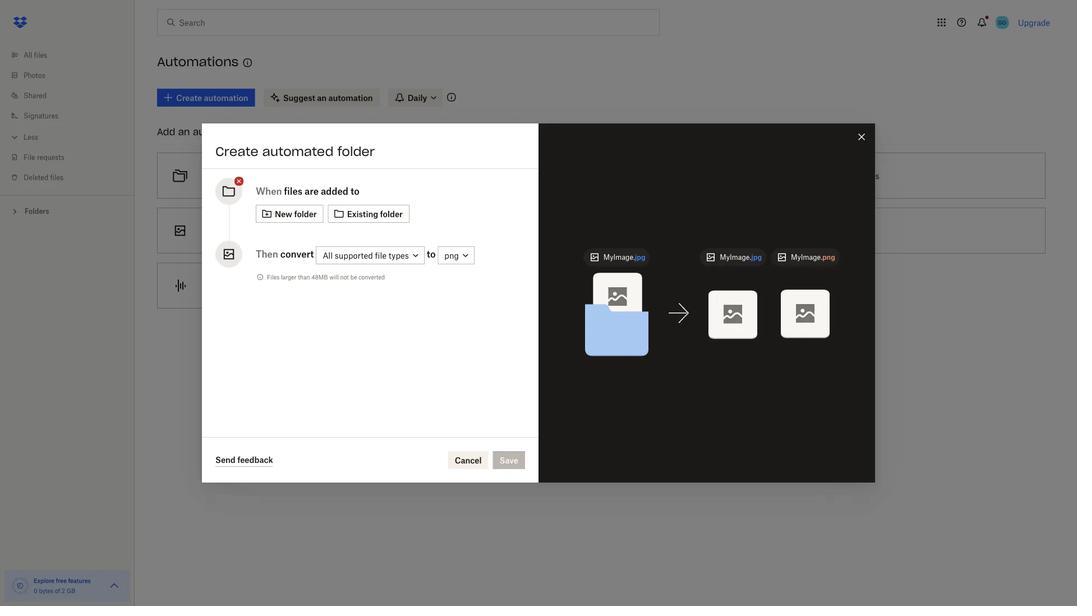 Task type: locate. For each thing, give the bounding box(es) containing it.
add
[[157, 126, 175, 138]]

choose inside 'button'
[[203, 281, 231, 291]]

3 myimage. from the left
[[792, 253, 823, 262]]

myimage. jpg
[[604, 253, 646, 262], [720, 253, 762, 262]]

files inside create automated folder 'dialog'
[[284, 186, 303, 197]]

folder up added
[[338, 144, 375, 159]]

existing
[[347, 209, 378, 219]]

1 vertical spatial all
[[323, 251, 333, 260]]

format
[[269, 226, 294, 235], [552, 226, 577, 235], [253, 281, 278, 291]]

choose a file format to convert videos to
[[502, 226, 652, 235]]

all up files larger than 48mb will not be converted
[[323, 251, 333, 260]]

choose a category to sort files by button
[[153, 148, 452, 203]]

format for videos
[[552, 226, 577, 235]]

files down sort
[[284, 186, 303, 197]]

will
[[330, 274, 339, 281]]

category
[[239, 171, 271, 180]]

cancel button
[[448, 451, 489, 469]]

format inside 'button'
[[253, 281, 278, 291]]

choose a file format to convert videos to button
[[452, 203, 751, 258]]

2 jpg from the left
[[752, 253, 762, 262]]

all inside list
[[24, 51, 32, 59]]

a for choose a category to sort files by
[[233, 171, 237, 180]]

convert
[[306, 226, 334, 235], [589, 226, 616, 235], [281, 249, 314, 260], [289, 281, 317, 291]]

convert inside 'button'
[[289, 281, 317, 291]]

2 horizontal spatial file
[[539, 226, 550, 235]]

an inside button
[[233, 226, 242, 235]]

2 vertical spatial file
[[239, 281, 251, 291]]

click to watch a demo video image
[[241, 56, 254, 70]]

0 horizontal spatial an
[[178, 126, 190, 138]]

file inside 'popup button'
[[375, 251, 387, 260]]

add an automation main content
[[153, 81, 1078, 606]]

file for choose a file format to convert audio files to
[[239, 281, 251, 291]]

renames
[[557, 171, 589, 180]]

new
[[275, 209, 292, 219]]

2 horizontal spatial myimage.
[[792, 253, 823, 262]]

an right add
[[178, 126, 190, 138]]

0 horizontal spatial png
[[445, 251, 459, 260]]

convert inside create automated folder 'dialog'
[[281, 249, 314, 260]]

1 horizontal spatial file
[[375, 251, 387, 260]]

choose a file format to convert audio files to
[[203, 281, 367, 291]]

automations
[[157, 54, 239, 70]]

files right renames
[[591, 171, 606, 180]]

2 horizontal spatial folder
[[380, 209, 403, 219]]

an
[[178, 126, 190, 138], [233, 226, 242, 235]]

folder for existing folder
[[380, 209, 403, 219]]

0 horizontal spatial myimage. jpg
[[604, 253, 646, 262]]

jpg
[[635, 253, 646, 262], [752, 253, 762, 262]]

files
[[34, 51, 47, 59], [300, 171, 315, 180], [591, 171, 606, 180], [833, 171, 848, 180], [50, 173, 64, 182], [284, 186, 303, 197], [336, 226, 351, 235], [342, 281, 357, 291]]

folder
[[338, 144, 375, 159], [294, 209, 317, 219], [380, 209, 403, 219]]

all inside 'popup button'
[[323, 251, 333, 260]]

files down be
[[342, 281, 357, 291]]

files down existing
[[336, 226, 351, 235]]

types
[[389, 251, 409, 260]]

to left png 'dropdown button'
[[427, 249, 436, 260]]

file for choose a file format to convert videos to
[[539, 226, 550, 235]]

list
[[0, 38, 135, 195]]

a inside choose a file format to convert videos to button
[[532, 226, 537, 235]]

than
[[298, 274, 310, 281]]

1 horizontal spatial jpg
[[752, 253, 762, 262]]

0 vertical spatial all
[[24, 51, 32, 59]]

that
[[540, 171, 555, 180]]

signatures link
[[9, 106, 135, 126]]

0 horizontal spatial file
[[239, 281, 251, 291]]

1 horizontal spatial myimage.
[[720, 253, 752, 262]]

feedback
[[238, 455, 273, 465]]

file inside button
[[539, 226, 550, 235]]

1 vertical spatial an
[[233, 226, 242, 235]]

format down renames
[[552, 226, 577, 235]]

choose
[[203, 171, 231, 180], [203, 226, 231, 235], [502, 226, 530, 235], [203, 281, 231, 291]]

all up the photos
[[24, 51, 32, 59]]

cancel
[[455, 456, 482, 465]]

less
[[24, 133, 38, 141]]

shared
[[24, 91, 47, 100]]

1 horizontal spatial all
[[323, 251, 333, 260]]

upgrade link
[[1019, 18, 1051, 27]]

create automated folder dialog
[[202, 123, 876, 483]]

all for all supported file types
[[323, 251, 333, 260]]

1 horizontal spatial png
[[823, 253, 836, 262]]

convert up than
[[281, 249, 314, 260]]

format down new
[[269, 226, 294, 235]]

shared link
[[9, 85, 135, 106]]

0 vertical spatial an
[[178, 126, 190, 138]]

format for files
[[269, 226, 294, 235]]

then
[[256, 249, 278, 260]]

1 vertical spatial file
[[375, 251, 387, 260]]

set
[[502, 171, 515, 180]]

to down existing
[[353, 226, 361, 235]]

file
[[539, 226, 550, 235], [375, 251, 387, 260], [239, 281, 251, 291]]

0
[[34, 587, 37, 594]]

0 horizontal spatial folder
[[294, 209, 317, 219]]

folder right new
[[294, 209, 317, 219]]

an left image
[[233, 226, 242, 235]]

a for choose a file format to convert videos to
[[532, 226, 537, 235]]

create automated folder
[[216, 144, 375, 159]]

convert down than
[[289, 281, 317, 291]]

sort
[[283, 171, 298, 180]]

automation
[[193, 126, 247, 138]]

an for add
[[178, 126, 190, 138]]

png
[[445, 251, 459, 260], [823, 253, 836, 262]]

send feedback
[[216, 455, 273, 465]]

to left sort
[[274, 171, 281, 180]]

1 horizontal spatial an
[[233, 226, 242, 235]]

free
[[56, 577, 67, 584]]

files up the photos
[[34, 51, 47, 59]]

be
[[351, 274, 357, 281]]

1 horizontal spatial myimage. jpg
[[720, 253, 762, 262]]

features
[[68, 577, 91, 584]]

to right videos
[[645, 226, 652, 235]]

folder inside "button"
[[380, 209, 403, 219]]

a
[[233, 171, 237, 180], [517, 171, 521, 180], [532, 226, 537, 235], [233, 281, 237, 291]]

folder inside button
[[294, 209, 317, 219]]

convert down new folder
[[306, 226, 334, 235]]

file inside 'button'
[[239, 281, 251, 291]]

folder right existing
[[380, 209, 403, 219]]

gb
[[67, 587, 75, 594]]

1 horizontal spatial folder
[[338, 144, 375, 159]]

files are added to
[[284, 186, 360, 197]]

all
[[24, 51, 32, 59], [323, 251, 333, 260]]

choose a category to sort files by
[[203, 171, 326, 180]]

a inside the choose a file format to convert audio files to 'button'
[[233, 281, 237, 291]]

format down files
[[253, 281, 278, 291]]

0 vertical spatial file
[[539, 226, 550, 235]]

rule
[[523, 171, 538, 180]]

all supported file types
[[323, 251, 409, 260]]

file for all supported file types
[[375, 251, 387, 260]]

files left by
[[300, 171, 315, 180]]

0 horizontal spatial jpg
[[635, 253, 646, 262]]

existing folder button
[[328, 205, 410, 223]]

to left the pdfs
[[851, 171, 858, 180]]

myimage.
[[604, 253, 635, 262], [720, 253, 752, 262], [792, 253, 823, 262]]

to
[[274, 171, 281, 180], [851, 171, 858, 180], [351, 186, 360, 197], [296, 226, 304, 235], [353, 226, 361, 235], [579, 226, 587, 235], [645, 226, 652, 235], [427, 249, 436, 260], [280, 281, 287, 291], [360, 281, 367, 291]]

create
[[216, 144, 259, 159]]

a inside choose a category to sort files by button
[[233, 171, 237, 180]]

convert left videos
[[589, 226, 616, 235]]

0 horizontal spatial all
[[24, 51, 32, 59]]

0 horizontal spatial myimage.
[[604, 253, 635, 262]]

a inside the set a rule that renames files button
[[517, 171, 521, 180]]



Task type: describe. For each thing, give the bounding box(es) containing it.
requests
[[37, 153, 64, 161]]

pdfs
[[860, 171, 880, 180]]

by
[[317, 171, 326, 180]]

explore free features 0 bytes of 2 gb
[[34, 577, 91, 594]]

list containing all files
[[0, 38, 135, 195]]

files larger than 48mb will not be converted
[[267, 274, 385, 281]]

set a rule that renames files button
[[452, 148, 751, 203]]

file requests link
[[9, 147, 135, 167]]

files
[[267, 274, 280, 281]]

deleted
[[24, 173, 48, 182]]

a for set a rule that renames files
[[517, 171, 521, 180]]

convert files to pdfs
[[801, 171, 880, 180]]

then convert
[[256, 249, 314, 260]]

folders
[[25, 207, 49, 216]]

photos link
[[9, 65, 135, 85]]

2 myimage. from the left
[[720, 253, 752, 262]]

1 myimage. from the left
[[604, 253, 635, 262]]

choose for choose a file format to convert videos to
[[502, 226, 530, 235]]

send
[[216, 455, 236, 465]]

audio
[[319, 281, 340, 291]]

choose a file format to convert audio files to button
[[153, 258, 452, 313]]

1 myimage. jpg from the left
[[604, 253, 646, 262]]

all for all files
[[24, 51, 32, 59]]

files right convert
[[833, 171, 848, 180]]

convert files to pdfs button
[[751, 148, 1051, 203]]

all files
[[24, 51, 47, 59]]

to down the larger
[[280, 281, 287, 291]]

new folder
[[275, 209, 317, 219]]

to left videos
[[579, 226, 587, 235]]

png inside png 'dropdown button'
[[445, 251, 459, 260]]

deleted files
[[24, 173, 64, 182]]

file requests
[[24, 153, 64, 161]]

an for choose
[[233, 226, 242, 235]]

convert
[[801, 171, 831, 180]]

dropbox image
[[9, 11, 31, 34]]

image
[[244, 226, 267, 235]]

choose an image format to convert files to
[[203, 226, 361, 235]]

to inside button
[[851, 171, 858, 180]]

a for choose a file format to convert audio files to
[[233, 281, 237, 291]]

deleted files link
[[9, 167, 135, 187]]

file
[[24, 153, 35, 161]]

add an automation
[[157, 126, 247, 138]]

set a rule that renames files
[[502, 171, 606, 180]]

choose for choose an image format to convert files to
[[203, 226, 231, 235]]

signatures
[[24, 111, 58, 120]]

automated
[[262, 144, 334, 159]]

choose for choose a category to sort files by
[[203, 171, 231, 180]]

files right deleted
[[50, 173, 64, 182]]

convert for videos
[[589, 226, 616, 235]]

to right added
[[351, 186, 360, 197]]

videos
[[619, 226, 642, 235]]

photos
[[24, 71, 45, 79]]

1 jpg from the left
[[635, 253, 646, 262]]

myimage. png
[[792, 253, 836, 262]]

48mb
[[312, 274, 328, 281]]

all supported file types button
[[316, 246, 425, 264]]

supported
[[335, 251, 373, 260]]

folder for new folder
[[294, 209, 317, 219]]

to down new folder
[[296, 226, 304, 235]]

are
[[305, 186, 319, 197]]

folders button
[[0, 203, 135, 219]]

to down converted
[[360, 281, 367, 291]]

convert for files
[[306, 226, 334, 235]]

quota usage element
[[11, 577, 29, 595]]

of
[[55, 587, 60, 594]]

convert for audio
[[289, 281, 317, 291]]

converted
[[359, 274, 385, 281]]

larger
[[281, 274, 297, 281]]

format for audio
[[253, 281, 278, 291]]

added
[[321, 186, 349, 197]]

2
[[62, 587, 65, 594]]

send feedback button
[[216, 454, 273, 467]]

when
[[256, 186, 282, 197]]

png button
[[438, 246, 475, 264]]

not
[[340, 274, 349, 281]]

new folder button
[[256, 205, 324, 223]]

existing folder
[[347, 209, 403, 219]]

choose for choose a file format to convert audio files to
[[203, 281, 231, 291]]

bytes
[[39, 587, 53, 594]]

less image
[[9, 132, 20, 143]]

choose an image format to convert files to button
[[153, 203, 452, 258]]

upgrade
[[1019, 18, 1051, 27]]

all files link
[[9, 45, 135, 65]]

2 myimage. jpg from the left
[[720, 253, 762, 262]]

explore
[[34, 577, 55, 584]]

files inside 'button'
[[342, 281, 357, 291]]



Task type: vqa. For each thing, say whether or not it's contained in the screenshot.
on
no



